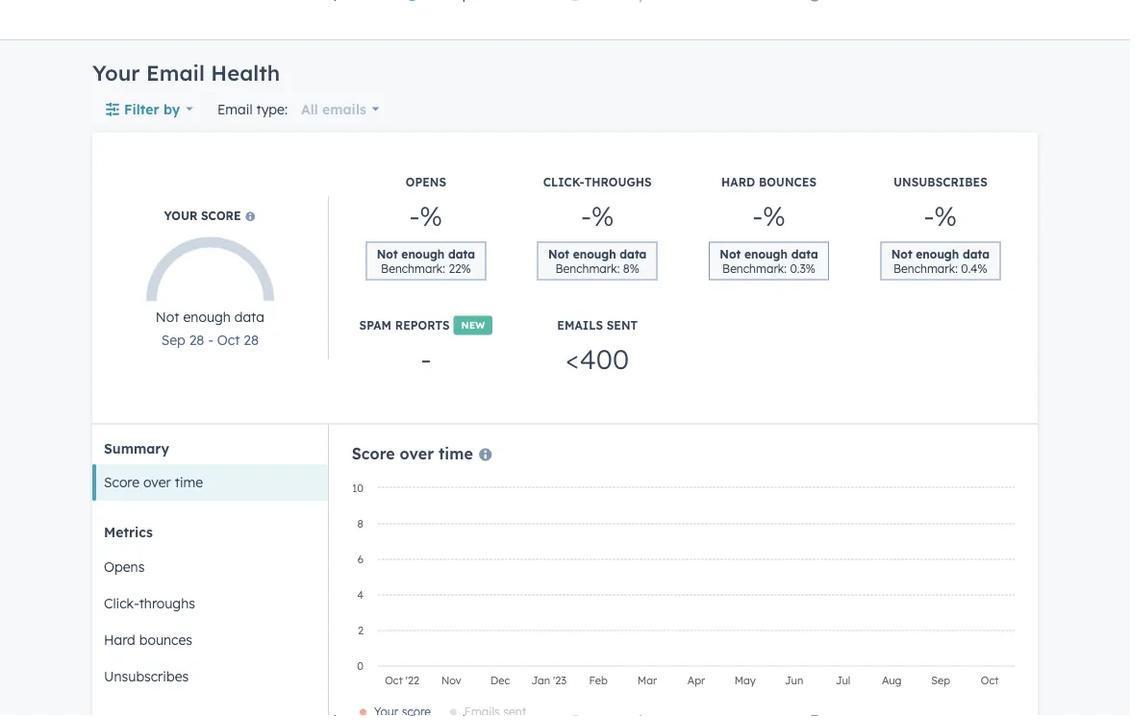 Task type: locate. For each thing, give the bounding box(es) containing it.
% up "not enough data benchmark: 22%"
[[420, 199, 443, 233]]

1 vertical spatial throughs
[[139, 595, 195, 612]]

throughs inside click-throughs button
[[139, 595, 195, 612]]

opens down metrics
[[104, 559, 145, 576]]

2 benchmark: from the left
[[556, 261, 620, 276]]

click- inside click-throughs -%
[[544, 175, 585, 190]]

3 % from the left
[[763, 199, 786, 233]]

0 vertical spatial click-
[[544, 175, 585, 190]]

2 % from the left
[[592, 199, 615, 233]]

enough inside not enough data benchmark: 0.4%
[[916, 247, 960, 261]]

1 horizontal spatial bounces
[[759, 175, 817, 190]]

enough for unsubscribes -%
[[916, 247, 960, 261]]

your for your score
[[164, 209, 198, 223]]

interactive chart image
[[342, 479, 1025, 717]]

your left score
[[164, 209, 198, 223]]

data inside not enough data benchmark: 8%
[[620, 247, 647, 261]]

1 vertical spatial click-
[[104, 595, 139, 612]]

2 horizontal spatial oct
[[981, 674, 999, 688]]

% up not enough data benchmark: 8%
[[592, 199, 615, 233]]

throughs for click-throughs -%
[[585, 175, 652, 190]]

hard down click-throughs
[[104, 632, 136, 649]]

data inside not enough data benchmark: 0.4%
[[963, 247, 990, 261]]

throughs inside click-throughs -%
[[585, 175, 652, 190]]

1 28 from the left
[[189, 332, 204, 348]]

click- up not enough data benchmark: 8%
[[544, 175, 585, 190]]

22%
[[449, 261, 471, 276]]

0 horizontal spatial oct
[[217, 332, 240, 348]]

email type:
[[217, 101, 288, 117]]

not
[[377, 247, 398, 261], [549, 247, 570, 261], [720, 247, 741, 261], [892, 247, 913, 261], [156, 308, 180, 325]]

unsubscribes
[[894, 175, 988, 190], [104, 668, 189, 685]]

hard bounces -%
[[722, 175, 817, 233]]

0 horizontal spatial throughs
[[139, 595, 195, 612]]

% up not enough data benchmark: 0.4%
[[935, 199, 958, 233]]

score
[[201, 209, 241, 223]]

oct
[[217, 332, 240, 348], [385, 674, 403, 688], [981, 674, 999, 688]]

not enough data benchmark: 22%
[[377, 247, 475, 276]]

1 vertical spatial sep
[[932, 674, 951, 688]]

throughs up hard bounces
[[139, 595, 195, 612]]

benchmark: for unsubscribes -%
[[894, 261, 959, 276]]

email up "by"
[[146, 60, 205, 86]]

health
[[211, 60, 280, 86]]

8%
[[623, 261, 640, 276]]

unsubscribes inside button
[[104, 668, 189, 685]]

benchmark: left 0.3% at the right top of the page
[[723, 261, 787, 276]]

1 horizontal spatial hard
[[722, 175, 756, 190]]

0 horizontal spatial score
[[104, 474, 140, 491]]

not inside not enough data benchmark: 0.4%
[[892, 247, 913, 261]]

0 horizontal spatial over
[[143, 474, 171, 491]]

4 benchmark: from the left
[[894, 261, 959, 276]]

- inside click-throughs -%
[[581, 199, 592, 233]]

score
[[352, 444, 395, 463], [104, 474, 140, 491]]

1 horizontal spatial over
[[400, 444, 434, 463]]

filter by button
[[92, 90, 206, 128]]

hard for hard bounces
[[104, 632, 136, 649]]

unsubscribes up not enough data benchmark: 0.4%
[[894, 175, 988, 190]]

0 horizontal spatial click-
[[104, 595, 139, 612]]

- inside unsubscribes -%
[[924, 199, 935, 233]]

1 vertical spatial score
[[104, 474, 140, 491]]

4 % from the left
[[935, 199, 958, 233]]

click- inside button
[[104, 595, 139, 612]]

enough
[[402, 247, 445, 261], [573, 247, 617, 261], [745, 247, 788, 261], [916, 247, 960, 261], [183, 308, 231, 325]]

0 horizontal spatial time
[[175, 474, 203, 491]]

your
[[92, 60, 140, 86], [164, 209, 198, 223]]

benchmark: left 8%
[[556, 261, 620, 276]]

1 horizontal spatial oct
[[385, 674, 403, 688]]

benchmark: inside not enough data benchmark: 0.3%
[[723, 261, 787, 276]]

enough inside not enough data benchmark: 0.3%
[[745, 247, 788, 261]]

1 vertical spatial opens
[[104, 559, 145, 576]]

jul
[[836, 674, 851, 688]]

sep
[[161, 332, 186, 348], [932, 674, 951, 688]]

1 horizontal spatial your
[[164, 209, 198, 223]]

opens up "not enough data benchmark: 22%"
[[406, 175, 447, 190]]

data inside "not enough data benchmark: 22%"
[[448, 247, 475, 261]]

1 vertical spatial over
[[143, 474, 171, 491]]

- inside not enough data sep 28 - oct 28
[[208, 332, 214, 348]]

1 horizontal spatial score over time
[[352, 444, 473, 463]]

data
[[448, 247, 475, 261], [620, 247, 647, 261], [792, 247, 819, 261], [963, 247, 990, 261], [235, 308, 265, 325]]

- inside opens -%
[[410, 199, 420, 233]]

%
[[420, 199, 443, 233], [592, 199, 615, 233], [763, 199, 786, 233], [935, 199, 958, 233]]

benchmark:
[[381, 261, 446, 276], [556, 261, 620, 276], [723, 261, 787, 276], [894, 261, 959, 276]]

1 % from the left
[[420, 199, 443, 233]]

score over time
[[352, 444, 473, 463], [104, 474, 203, 491]]

not enough data benchmark: 0.4%
[[892, 247, 990, 276]]

0 vertical spatial throughs
[[585, 175, 652, 190]]

throughs up not enough data benchmark: 8%
[[585, 175, 652, 190]]

opens inside button
[[104, 559, 145, 576]]

bounces up not enough data benchmark: 0.3%
[[759, 175, 817, 190]]

emails
[[558, 319, 603, 333]]

spam reports
[[360, 319, 450, 333]]

throughs
[[585, 175, 652, 190], [139, 595, 195, 612]]

click-
[[544, 175, 585, 190], [104, 595, 139, 612]]

not inside not enough data benchmark: 8%
[[549, 247, 570, 261]]

all emails button
[[296, 90, 381, 128]]

400
[[580, 343, 630, 376]]

oct for oct
[[981, 674, 999, 688]]

0 vertical spatial your
[[92, 60, 140, 86]]

data inside not enough data benchmark: 0.3%
[[792, 247, 819, 261]]

enough for click-throughs -%
[[573, 247, 617, 261]]

-
[[410, 199, 420, 233], [581, 199, 592, 233], [753, 199, 763, 233], [924, 199, 935, 233], [208, 332, 214, 348], [421, 343, 432, 376]]

click-throughs button
[[92, 586, 328, 622]]

1 benchmark: from the left
[[381, 261, 446, 276]]

1 vertical spatial bounces
[[139, 632, 193, 649]]

bounces inside hard bounces button
[[139, 632, 193, 649]]

1 horizontal spatial throughs
[[585, 175, 652, 190]]

0 vertical spatial opens
[[406, 175, 447, 190]]

click-throughs -%
[[544, 175, 652, 233]]

1 vertical spatial score over time
[[104, 474, 203, 491]]

0 vertical spatial score over time
[[352, 444, 473, 463]]

jan '23
[[532, 674, 567, 688]]

click- up hard bounces
[[104, 595, 139, 612]]

all
[[301, 101, 318, 117]]

your up filter on the left top of the page
[[92, 60, 140, 86]]

1 horizontal spatial opens
[[406, 175, 447, 190]]

unsubscribes -%
[[894, 175, 988, 233]]

1 vertical spatial time
[[175, 474, 203, 491]]

click-throughs
[[104, 595, 195, 612]]

1 horizontal spatial 28
[[244, 332, 259, 348]]

0 vertical spatial time
[[439, 444, 473, 463]]

not inside "not enough data benchmark: 22%"
[[377, 247, 398, 261]]

bounces down click-throughs
[[139, 632, 193, 649]]

over
[[400, 444, 434, 463], [143, 474, 171, 491]]

bounces for hard bounces -%
[[759, 175, 817, 190]]

% inside hard bounces -%
[[763, 199, 786, 233]]

benchmark: inside not enough data benchmark: 0.4%
[[894, 261, 959, 276]]

0 horizontal spatial score over time
[[104, 474, 203, 491]]

0 vertical spatial unsubscribes
[[894, 175, 988, 190]]

0 vertical spatial score
[[352, 444, 395, 463]]

unsubscribes down hard bounces
[[104, 668, 189, 685]]

1 horizontal spatial email
[[217, 101, 253, 117]]

email left type:
[[217, 101, 253, 117]]

benchmark: inside "not enough data benchmark: 22%"
[[381, 261, 446, 276]]

benchmark: left 0.4%
[[894, 261, 959, 276]]

% up not enough data benchmark: 0.3%
[[763, 199, 786, 233]]

bounces
[[759, 175, 817, 190], [139, 632, 193, 649]]

0 horizontal spatial email
[[146, 60, 205, 86]]

opens -%
[[406, 175, 447, 233]]

0 horizontal spatial unsubscribes
[[104, 668, 189, 685]]

0 vertical spatial email
[[146, 60, 205, 86]]

0 horizontal spatial hard
[[104, 632, 136, 649]]

benchmark: left 22% at the left top
[[381, 261, 446, 276]]

enough inside not enough data sep 28 - oct 28
[[183, 308, 231, 325]]

hard
[[722, 175, 756, 190], [104, 632, 136, 649]]

28
[[189, 332, 204, 348], [244, 332, 259, 348]]

1 horizontal spatial unsubscribes
[[894, 175, 988, 190]]

1 vertical spatial your
[[164, 209, 198, 223]]

1 vertical spatial hard
[[104, 632, 136, 649]]

0 horizontal spatial bounces
[[139, 632, 193, 649]]

benchmark: inside not enough data benchmark: 8%
[[556, 261, 620, 276]]

benchmark: for hard bounces -%
[[723, 261, 787, 276]]

0 vertical spatial sep
[[161, 332, 186, 348]]

1 horizontal spatial score
[[352, 444, 395, 463]]

'23
[[553, 674, 567, 688]]

score over time inside button
[[104, 474, 203, 491]]

not inside not enough data benchmark: 0.3%
[[720, 247, 741, 261]]

0 horizontal spatial sep
[[161, 332, 186, 348]]

1 vertical spatial unsubscribes
[[104, 668, 189, 685]]

0.3%
[[791, 261, 816, 276]]

hard inside button
[[104, 632, 136, 649]]

0 horizontal spatial 28
[[189, 332, 204, 348]]

0 horizontal spatial your
[[92, 60, 140, 86]]

hard inside hard bounces -%
[[722, 175, 756, 190]]

enough inside "not enough data benchmark: 22%"
[[402, 247, 445, 261]]

data for click-throughs -%
[[620, 247, 647, 261]]

your email health
[[92, 60, 280, 86]]

email
[[146, 60, 205, 86], [217, 101, 253, 117]]

all emails
[[301, 101, 366, 117]]

0 vertical spatial bounces
[[759, 175, 817, 190]]

1 horizontal spatial click-
[[544, 175, 585, 190]]

filter
[[124, 101, 159, 117]]

hard up not enough data benchmark: 0.3%
[[722, 175, 756, 190]]

not for opens -%
[[377, 247, 398, 261]]

opens
[[406, 175, 447, 190], [104, 559, 145, 576]]

time
[[439, 444, 473, 463], [175, 474, 203, 491]]

bounces inside hard bounces -%
[[759, 175, 817, 190]]

enough inside not enough data benchmark: 8%
[[573, 247, 617, 261]]

- inside hard bounces -%
[[753, 199, 763, 233]]

0 vertical spatial hard
[[722, 175, 756, 190]]

0 horizontal spatial opens
[[104, 559, 145, 576]]

% inside unsubscribes -%
[[935, 199, 958, 233]]

enough for hard bounces -%
[[745, 247, 788, 261]]

1 vertical spatial email
[[217, 101, 253, 117]]

3 benchmark: from the left
[[723, 261, 787, 276]]



Task type: vqa. For each thing, say whether or not it's contained in the screenshot.
the VHS can fix it! POPUP BUTTON on the top of the page
no



Task type: describe. For each thing, give the bounding box(es) containing it.
0.4%
[[962, 261, 988, 276]]

spam
[[360, 319, 392, 333]]

data for opens -%
[[448, 247, 475, 261]]

2 28 from the left
[[244, 332, 259, 348]]

not enough data benchmark: 8%
[[549, 247, 647, 276]]

% inside opens -%
[[420, 199, 443, 233]]

may
[[735, 674, 756, 688]]

click- for click-throughs -%
[[544, 175, 585, 190]]

feb
[[589, 674, 608, 688]]

oct for oct '22
[[385, 674, 403, 688]]

hard bounces button
[[92, 622, 328, 659]]

nov
[[441, 674, 462, 688]]

your score
[[164, 209, 245, 223]]

oct inside not enough data sep 28 - oct 28
[[217, 332, 240, 348]]

emails sent < 400
[[558, 319, 638, 376]]

hard bounces
[[104, 632, 193, 649]]

type:
[[256, 101, 288, 117]]

dec
[[491, 674, 510, 688]]

not for hard bounces -%
[[720, 247, 741, 261]]

not for unsubscribes -%
[[892, 247, 913, 261]]

opens button
[[92, 549, 328, 586]]

time inside button
[[175, 474, 203, 491]]

opens for opens -%
[[406, 175, 447, 190]]

new
[[461, 320, 485, 332]]

sent
[[607, 319, 638, 333]]

throughs for click-throughs
[[139, 595, 195, 612]]

mar
[[638, 674, 657, 688]]

data inside not enough data sep 28 - oct 28
[[235, 308, 265, 325]]

emails
[[322, 101, 366, 117]]

1 horizontal spatial time
[[439, 444, 473, 463]]

metrics
[[104, 525, 153, 541]]

data for hard bounces -%
[[792, 247, 819, 261]]

filter by
[[124, 101, 180, 117]]

your for your email health
[[92, 60, 140, 86]]

unsubscribes for unsubscribes
[[104, 668, 189, 685]]

aug
[[882, 674, 902, 688]]

not enough data sep 28 - oct 28
[[156, 308, 265, 348]]

score inside score over time button
[[104, 474, 140, 491]]

oct '22
[[385, 674, 420, 688]]

not for click-throughs -%
[[549, 247, 570, 261]]

by
[[164, 101, 180, 117]]

enough for opens -%
[[402, 247, 445, 261]]

over inside button
[[143, 474, 171, 491]]

0 vertical spatial over
[[400, 444, 434, 463]]

unsubscribes for unsubscribes -%
[[894, 175, 988, 190]]

unsubscribes button
[[92, 659, 328, 695]]

apr
[[688, 674, 706, 688]]

reports
[[395, 319, 450, 333]]

sep inside not enough data sep 28 - oct 28
[[161, 332, 186, 348]]

'22
[[406, 674, 420, 688]]

opens for opens
[[104, 559, 145, 576]]

click- for click-throughs
[[104, 595, 139, 612]]

<
[[566, 343, 580, 376]]

score over time button
[[92, 465, 328, 501]]

not inside not enough data sep 28 - oct 28
[[156, 308, 180, 325]]

summary
[[104, 440, 169, 457]]

jun
[[785, 674, 804, 688]]

bounces for hard bounces
[[139, 632, 193, 649]]

jan
[[532, 674, 551, 688]]

not enough data benchmark: 0.3%
[[720, 247, 819, 276]]

benchmark: for click-throughs -%
[[556, 261, 620, 276]]

hard for hard bounces -%
[[722, 175, 756, 190]]

1 horizontal spatial sep
[[932, 674, 951, 688]]

data for unsubscribes -%
[[963, 247, 990, 261]]

% inside click-throughs -%
[[592, 199, 615, 233]]

benchmark: for opens -%
[[381, 261, 446, 276]]



